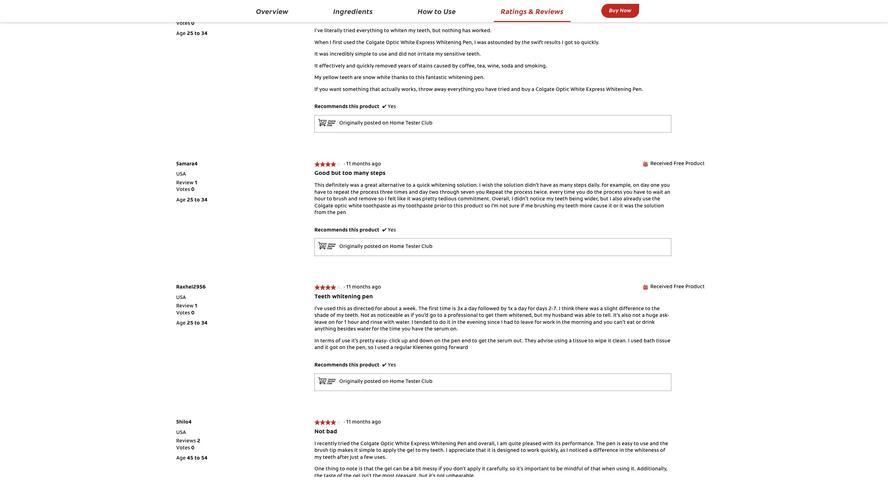 Task type: vqa. For each thing, say whether or not it's contained in the screenshot.
with in I've used this as directed for about a week. The first time is 3x a day followed by 1x a day for days 2-7. I think there was a slight difference to the shade of my teeth. Not as noticeable as if you'd go to a professional to get them whitened, but my husband was able to tell. It's also not a huge ask- leave on for 1 hour and rinse with water. I tended to do it in the evening since I had to leave for work in the morning and you can't eat or drink anything besides water for the time you have the serum on.
yes



Task type: describe. For each thing, give the bounding box(es) containing it.
teeth. inside the i've used this as directed for about a week. the first time is 3x a day followed by 1x a day for days 2-7. i think there was a slight difference to the shade of my teeth. not as noticeable as if you'd go to a professional to get them whitened, but my husband was able to tell. it's also not a huge ask- leave on for 1 hour and rinse with water. i tended to do it in the evening since i had to leave for work in the morning and you can't eat or drink anything besides water for the time you have the serum on.
[[345, 314, 359, 319]]

simple inside i recently tried the colgate optic white express whitening pen and overall, i am quite pleased with its performance. the pen is easy to use and the brush tip makes it simple to apply the gel to my teeth. i appreciate that it is designed to work quickly, as i noticed a difference in the whiteness of my teeth after just a few uses.
[[359, 449, 375, 454]]

received for good but too many steps
[[651, 162, 673, 167]]

swift
[[531, 40, 543, 45]]

was up able
[[590, 307, 599, 312]]

review for good but too many steps
[[176, 181, 194, 186]]

pen.
[[474, 76, 485, 81]]

age for shilo4
[[176, 457, 186, 462]]

snow
[[363, 76, 376, 81]]

pen inside in terms of use it's pretty easy- click up and down on the pen end to get the serum out. they advise using a tissue to wipe it clean. i used bath tissue and it got on the pen, so i used a regular kleenex going forward
[[451, 339, 461, 344]]

age 45 to 54
[[176, 457, 208, 462]]

i right the 7.
[[559, 307, 561, 312]]

it right wipe
[[608, 339, 611, 344]]

for left days
[[528, 307, 535, 312]]

tea,
[[477, 64, 486, 69]]

0 vertical spatial simple
[[355, 52, 371, 57]]

my up one
[[315, 456, 322, 461]]

week.
[[403, 307, 417, 312]]

0 vertical spatial teeth.
[[467, 52, 481, 57]]

home for good but too many steps
[[390, 245, 404, 250]]

list for samara4
[[176, 180, 197, 194]]

gel for express
[[407, 449, 414, 454]]

2 vertical spatial whitening
[[332, 294, 361, 300]]

pen up directed on the left bottom of page
[[362, 294, 373, 300]]

my down like
[[398, 204, 405, 209]]

click
[[389, 339, 400, 344]]

designed
[[497, 449, 520, 454]]

of right mindful
[[584, 467, 590, 472]]

1 horizontal spatial everything
[[448, 87, 474, 92]]

there
[[576, 307, 588, 312]]

club for teeth whitening pen
[[422, 380, 433, 385]]

votes for raxhel2956
[[176, 311, 190, 316]]

i down "easy-"
[[375, 346, 376, 351]]

i left am
[[497, 442, 499, 447]]

the up going
[[442, 339, 450, 344]]

1 34 from the top
[[201, 32, 208, 36]]

you up commitment.
[[476, 190, 485, 195]]

age for samara4
[[176, 198, 186, 203]]

the up quickly
[[356, 40, 365, 45]]

as down felt at left top
[[391, 204, 397, 209]]

down
[[419, 339, 433, 344]]

was down the worked.
[[477, 40, 486, 45]]

it down example,
[[620, 204, 623, 209]]

brushing
[[534, 204, 556, 209]]

end
[[462, 339, 471, 344]]

0 horizontal spatial many
[[354, 171, 369, 177]]

definitely
[[326, 184, 349, 188]]

the right due
[[326, 17, 334, 22]]

through
[[440, 190, 460, 195]]

originally for too
[[339, 245, 363, 250]]

1 yes from the top
[[388, 105, 396, 110]]

for left about
[[375, 307, 382, 312]]

like
[[397, 197, 406, 202]]

for down days
[[535, 321, 542, 326]]

so inside one thing to note is that the gel can be a bit messy if you don't apply it carefully, so it's important to be mindful of that when using it. additionally, the taste of the gel isn't the most pleasant, but it's not unbearable.
[[510, 467, 515, 472]]

and left did
[[388, 52, 398, 57]]

but inside 'this definitely was a great alternative to a quick whitening solution. i wish the solution didn't have as many steps daily. for example, on day one you have to repeat the process three times and day two through seven you repeat the process twice. every time you do the process you have to wait an hour to brush and remove so i felt like it was pretty tedious commitment. overall, i didn't notice my teeth being wider, but i also already use the colgate optic white toothpaste as my toothpaste prior to this product so i'm not sure if me brushing my teeth more cause it or it was the solution from the pen'
[[600, 197, 609, 202]]

bit
[[415, 467, 421, 472]]

the up repeat
[[494, 184, 503, 188]]

overview
[[256, 6, 288, 16]]

from
[[315, 211, 326, 216]]

yes for good but too many steps
[[388, 228, 396, 233]]

1 votes from the top
[[176, 21, 190, 26]]

you up the an at right
[[661, 184, 670, 188]]

tip
[[330, 449, 336, 454]]

get inside the i've used this as directed for about a week. the first time is 3x a day followed by 1x a day for days 2-7. i think there was a slight difference to the shade of my teeth. not as noticeable as if you'd go to a professional to get them whitened, but my husband was able to tell. it's also not a huge ask- leave on for 1 hour and rinse with water. i tended to do it in the evening since i had to leave for work in the morning and you can't eat or drink anything besides water for the time you have the serum on.
[[486, 314, 494, 319]]

1 vertical spatial it's
[[429, 474, 436, 478]]

use inside in terms of use it's pretty easy- click up and down on the pen end to get the serum out. they advise using a tissue to wipe it clean. i used bath tissue and it got on the pen, so i used a regular kleenex going forward
[[342, 339, 350, 344]]

votes 0
[[176, 21, 195, 26]]

not inside the i've used this as directed for about a week. the first time is 3x a day followed by 1x a day for days 2-7. i think there was a slight difference to the shade of my teeth. not as noticeable as if you'd go to a professional to get them whitened, but my husband was able to tell. it's also not a huge ask- leave on for 1 hour and rinse with water. i tended to do it in the evening since i had to leave for work in the morning and you can't eat or drink anything besides water for the time you have the serum on.
[[361, 314, 370, 319]]

and down repeat
[[348, 197, 358, 202]]

0 horizontal spatial solution
[[504, 184, 524, 188]]

express inside i recently tried the colgate optic white express whitening pen and overall, i am quite pleased with its performance. the pen is easy to use and the brush tip makes it simple to apply the gel to my teeth. i appreciate that it is designed to work quickly, as i noticed a difference in the whiteness of my teeth after just a few uses.
[[411, 442, 430, 447]]

to inside button
[[435, 6, 442, 16]]

my up 'brushing'
[[547, 197, 554, 202]]

· 11 months ago for pen
[[344, 285, 384, 290]]

you down pen.
[[475, 87, 484, 92]]

and right up
[[409, 339, 418, 344]]

list for raxhel2956
[[176, 304, 197, 317]]

had
[[504, 321, 513, 326]]

pen inside i recently tried the colgate optic white express whitening pen and overall, i am quite pleased with its performance. the pen is easy to use and the brush tip makes it simple to apply the gel to my teeth. i appreciate that it is designed to work quickly, as i noticed a difference in the whiteness of my teeth after just a few uses.
[[606, 442, 616, 447]]

the down already
[[635, 204, 643, 209]]

1 home from the top
[[390, 121, 404, 126]]

whitening inside i recently tried the colgate optic white express whitening pen and overall, i am quite pleased with its performance. the pen is easy to use and the brush tip makes it simple to apply the gel to my teeth. i appreciate that it is designed to work quickly, as i noticed a difference in the whiteness of my teeth after just a few uses.
[[431, 442, 456, 447]]

my yellow teeth are snow white thanks to this fantastic whitening pen.
[[315, 76, 485, 81]]

whitening inside 'this definitely was a great alternative to a quick whitening solution. i wish the solution didn't have as many steps daily. for example, on day one you have to repeat the process three times and day two through seven you repeat the process twice. every time you do the process you have to wait an hour to brush and remove so i felt like it was pretty tedious commitment. overall, i didn't notice my teeth being wider, but i also already use the colgate optic white toothpaste as my toothpaste prior to this product so i'm not sure if me brushing my teeth more cause it or it was the solution from the pen'
[[431, 184, 456, 188]]

my left teeth,
[[408, 29, 416, 34]]

votes for samara4
[[176, 188, 190, 193]]

1 recommends this product ✔ yes from the top
[[315, 105, 396, 110]]

1 25 from the top
[[187, 32, 193, 36]]

since
[[488, 321, 500, 326]]

have inside the i've used this as directed for about a week. the first time is 3x a day followed by 1x a day for days 2-7. i think there was a slight difference to the shade of my teeth. not as noticeable as if you'd go to a professional to get them whitened, but my husband was able to tell. it's also not a huge ask- leave on for 1 hour and rinse with water. i tended to do it in the evening since i had to leave for work in the morning and you can't eat or drink anything besides water for the time you have the serum on.
[[412, 327, 424, 332]]

0 horizontal spatial steps
[[370, 171, 386, 177]]

day up the whitened,
[[518, 307, 527, 312]]

you down tell.
[[604, 321, 613, 326]]

not right did
[[408, 52, 416, 57]]

25 for good but too many steps
[[187, 198, 193, 203]]

1 originally from the top
[[339, 121, 363, 126]]

steps inside 'this definitely was a great alternative to a quick whitening solution. i wish the solution didn't have as many steps daily. for example, on day one you have to repeat the process three times and day two through seven you repeat the process twice. every time you do the process you have to wait an hour to brush and remove so i felt like it was pretty tedious commitment. overall, i didn't notice my teeth being wider, but i also already use the colgate optic white toothpaste as my toothpaste prior to this product so i'm not sure if me brushing my teeth more cause it or it was the solution from the pen'
[[574, 184, 587, 188]]

times
[[394, 190, 408, 195]]

how to use
[[418, 6, 456, 16]]

but left too at the top of page
[[331, 171, 341, 177]]

it for it was incredibly simple to use and did not irritate my sensitive teeth.
[[315, 52, 318, 57]]

3 · from the top
[[344, 421, 345, 425]]

caused
[[434, 64, 451, 69]]

and up the are
[[346, 64, 355, 69]]

brush inside 'this definitely was a great alternative to a quick whitening solution. i wish the solution didn't have as many steps daily. for example, on day one you have to repeat the process three times and day two through seven you repeat the process twice. every time you do the process you have to wait an hour to brush and remove so i felt like it was pretty tedious commitment. overall, i didn't notice my teeth being wider, but i also already use the colgate optic white toothpaste as my toothpaste prior to this product so i'm not sure if me brushing my teeth more cause it or it was the solution from the pen'
[[333, 197, 347, 202]]

a right noticed
[[589, 449, 592, 454]]

the inside the i've used this as directed for about a week. the first time is 3x a day followed by 1x a day for days 2-7. i think there was a slight difference to the shade of my teeth. not as noticeable as if you'd go to a professional to get them whitened, but my husband was able to tell. it's also not a huge ask- leave on for 1 hour and rinse with water. i tended to do it in the evening since i had to leave for work in the morning and you can't eat or drink anything besides water for the time you have the serum on.
[[419, 307, 428, 312]]

you right if
[[319, 87, 328, 92]]

as down teeth whitening pen at the bottom left of the page
[[347, 307, 352, 312]]

free for good but too many steps
[[674, 162, 684, 167]]

1 vertical spatial by
[[452, 64, 458, 69]]

slight
[[604, 307, 618, 312]]

professional
[[448, 314, 478, 319]]

1 0 from the top
[[191, 21, 195, 26]]

anything
[[315, 327, 336, 332]]

do inside 'this definitely was a great alternative to a quick whitening solution. i wish the solution didn't have as many steps daily. for example, on day one you have to repeat the process three times and day two through seven you repeat the process twice. every time you do the process you have to wait an hour to brush and remove so i felt like it was pretty tedious commitment. overall, i didn't notice my teeth being wider, but i also already use the colgate optic white toothpaste as my toothpaste prior to this product so i'm not sure if me brushing my teeth more cause it or it was the solution from the pen'
[[587, 190, 593, 195]]

have up twice.
[[540, 184, 552, 188]]

· for whitening
[[344, 285, 345, 290]]

0 vertical spatial white
[[401, 40, 415, 45]]

34 for good but too many steps
[[201, 198, 208, 203]]

become
[[504, 17, 524, 22]]

for inside 'this definitely was a great alternative to a quick whitening solution. i wish the solution didn't have as many steps daily. for example, on day one you have to repeat the process three times and day two through seven you repeat the process twice. every time you do the process you have to wait an hour to brush and remove so i felt like it was pretty tedious commitment. overall, i didn't notice my teeth being wider, but i also already use the colgate optic white toothpaste as my toothpaste prior to this product so i'm not sure if me brushing my teeth more cause it or it was the solution from the pen'
[[602, 184, 609, 188]]

2 horizontal spatial by
[[515, 40, 521, 45]]

note
[[346, 467, 358, 472]]

also inside the i've used this as directed for about a week. the first time is 3x a day followed by 1x a day for days 2-7. i think there was a slight difference to the shade of my teeth. not as noticeable as if you'd go to a professional to get them whitened, but my husband was able to tell. it's also not a huge ask- leave on for 1 hour and rinse with water. i tended to do it in the evening since i had to leave for work in the morning and you can't eat or drink anything besides water for the time you have the serum on.
[[621, 314, 631, 319]]

so left 'i'm'
[[485, 204, 490, 209]]

and down "quick"
[[409, 190, 418, 195]]

that left when
[[591, 467, 601, 472]]

quickly
[[357, 64, 374, 69]]

of right years
[[412, 64, 417, 69]]

0 vertical spatial express
[[416, 40, 435, 45]]

example,
[[610, 184, 632, 188]]

that down snow
[[370, 87, 380, 92]]

review 1 votes 0 for good but too many steps
[[176, 181, 197, 193]]

colgate right buy
[[536, 87, 555, 92]]

my up caused
[[436, 52, 443, 57]]

of inside the i've used this as directed for about a week. the first time is 3x a day followed by 1x a day for days 2-7. i think there was a slight difference to the shade of my teeth. not as noticeable as if you'd go to a professional to get them whitened, but my husband was able to tell. it's also not a huge ask- leave on for 1 hour and rinse with water. i tended to do it in the evening since i had to leave for work in the morning and you can't eat or drink anything besides water for the time you have the serum on.
[[330, 314, 335, 319]]

it's
[[613, 314, 620, 319]]

colgate down coffee
[[366, 40, 385, 45]]

it right like
[[407, 197, 411, 202]]

yellow.
[[525, 17, 542, 22]]

something
[[343, 87, 369, 92]]

& for brighter
[[339, 4, 344, 10]]

it up just
[[354, 449, 358, 454]]

1 vertical spatial tried
[[498, 87, 510, 92]]

in
[[315, 339, 319, 344]]

whiter
[[345, 4, 364, 10]]

a inside one thing to note is that the gel can be a bit messy if you don't apply it carefully, so it's important to be mindful of that when using it. additionally, the taste of the gel isn't the most pleasant, but it's not unbearable.
[[410, 467, 413, 472]]

2 leave from the left
[[521, 321, 534, 326]]

the down tended
[[425, 327, 433, 332]]

use inside i recently tried the colgate optic white express whitening pen and overall, i am quite pleased with its performance. the pen is easy to use and the brush tip makes it simple to apply the gel to my teeth. i appreciate that it is designed to work quickly, as i noticed a difference in the whiteness of my teeth after just a few uses.
[[640, 442, 649, 447]]

0 for samara4
[[191, 188, 195, 193]]

eat
[[627, 321, 635, 326]]

a right go
[[444, 314, 447, 319]]

my down every
[[557, 204, 564, 209]]

good
[[315, 171, 330, 177]]

pen
[[457, 442, 467, 447]]

my up has
[[469, 17, 476, 22]]

carefully,
[[487, 467, 509, 472]]

25 for teeth whitening pen
[[187, 321, 193, 326]]

able
[[585, 314, 595, 319]]

0 vertical spatial didn't
[[525, 184, 539, 188]]

the up the additionally,
[[660, 442, 668, 447]]

teeth,
[[417, 29, 431, 34]]

makes
[[338, 449, 353, 454]]

the right isn't
[[373, 474, 381, 478]]

daily.
[[588, 184, 601, 188]]

product for first home tester club image
[[360, 105, 379, 110]]

✔ for teeth whitening pen
[[382, 363, 387, 368]]

club for good but too many steps
[[422, 245, 433, 250]]

used up incredibly
[[344, 40, 355, 45]]

is inside the i've used this as directed for about a week. the first time is 3x a day followed by 1x a day for days 2-7. i think there was a slight difference to the shade of my teeth. not as noticeable as if you'd go to a professional to get them whitened, but my husband was able to tell. it's also not a huge ask- leave on for 1 hour and rinse with water. i tended to do it in the evening since i had to leave for work in the morning and you can't eat or drink anything besides water for the time you have the serum on.
[[452, 307, 456, 312]]

work inside the i've used this as directed for about a week. the first time is 3x a day followed by 1x a day for days 2-7. i think there was a slight difference to the shade of my teeth. not as noticeable as if you'd go to a professional to get them whitened, but my husband was able to tell. it's also not a huge ask- leave on for 1 hour and rinse with water. i tended to do it in the evening since i had to leave for work in the morning and you can't eat or drink anything besides water for the time you have the serum on.
[[543, 321, 555, 326]]

but right teeth,
[[432, 29, 441, 34]]

but inside one thing to note is that the gel can be a bit messy if you don't apply it carefully, so it's important to be mindful of that when using it. additionally, the taste of the gel isn't the most pleasant, but it's not unbearable.
[[419, 474, 428, 478]]

also inside 'this definitely was a great alternative to a quick whitening solution. i wish the solution didn't have as many steps daily. for example, on day one you have to repeat the process three times and day two through seven you repeat the process twice. every time you do the process you have to wait an hour to brush and remove so i felt like it was pretty tedious commitment. overall, i didn't notice my teeth being wider, but i also already use the colgate optic white toothpaste as my toothpaste prior to this product so i'm not sure if me brushing my teeth more cause it or it was the solution from the pen'
[[613, 197, 622, 202]]

the down wait
[[652, 197, 660, 202]]

optic inside i recently tried the colgate optic white express whitening pen and overall, i am quite pleased with its performance. the pen is easy to use and the brush tip makes it simple to apply the gel to my teeth. i appreciate that it is designed to work quickly, as i noticed a difference in the whiteness of my teeth after just a few uses.
[[381, 442, 394, 447]]

list for shilo4
[[176, 439, 200, 452]]

was down already
[[624, 204, 634, 209]]

commitment.
[[458, 197, 491, 202]]

it down overall,
[[487, 449, 491, 454]]

2 vertical spatial time
[[390, 327, 401, 332]]

2 toothpaste from the left
[[406, 204, 433, 209]]

ask-
[[660, 314, 669, 319]]

a down click
[[390, 346, 393, 351]]

teeth
[[315, 294, 331, 300]]

shade
[[315, 314, 329, 319]]

nothing
[[442, 29, 461, 34]]

pen,
[[356, 346, 367, 351]]

0 for shilo4
[[191, 446, 195, 451]]

free for teeth whitening pen
[[674, 285, 684, 290]]

husband
[[552, 314, 573, 319]]

you up already
[[624, 190, 633, 195]]

1 vertical spatial optic
[[556, 87, 569, 92]]

get inside in terms of use it's pretty easy- click up and down on the pen end to get the serum out. they advise using a tissue to wipe it clean. i used bath tissue and it got on the pen, so i used a regular kleenex going forward
[[479, 339, 487, 344]]

have down wine,
[[485, 87, 497, 92]]

list containing votes
[[176, 14, 197, 27]]

so left quickly.
[[574, 40, 580, 45]]

not inside 'this definitely was a great alternative to a quick whitening solution. i wish the solution didn't have as many steps daily. for example, on day one you have to repeat the process three times and day two through seven you repeat the process twice. every time you do the process you have to wait an hour to brush and remove so i felt like it was pretty tedious commitment. overall, i didn't notice my teeth being wider, but i also already use the colgate optic white toothpaste as my toothpaste prior to this product so i'm not sure if me brushing my teeth more cause it or it was the solution from the pen'
[[500, 204, 508, 209]]

i right pen, at the top
[[474, 40, 476, 45]]

has
[[462, 29, 471, 34]]

1 vertical spatial time
[[440, 307, 451, 312]]

if inside the i've used this as directed for about a week. the first time is 3x a day followed by 1x a day for days 2-7. i think there was a slight difference to the shade of my teeth. not as noticeable as if you'd go to a professional to get them whitened, but my husband was able to tell. it's also not a huge ask- leave on for 1 hour and rinse with water. i tended to do it in the evening since i had to leave for work in the morning and you can't eat or drink anything besides water for the time you have the serum on.
[[411, 314, 414, 319]]

a left "quick"
[[413, 184, 416, 188]]

have left become
[[491, 17, 503, 22]]

this inside the i've used this as directed for about a week. the first time is 3x a day followed by 1x a day for days 2-7. i think there was a slight difference to the shade of my teeth. not as noticeable as if you'd go to a professional to get them whitened, but my husband was able to tell. it's also not a huge ask- leave on for 1 hour and rinse with water. i tended to do it in the evening since i had to leave for work in the morning and you can't eat or drink anything besides water for the time you have the serum on.
[[337, 307, 346, 312]]

it was incredibly simple to use and did not irritate my sensitive teeth.
[[315, 52, 481, 57]]

as down "week."
[[404, 314, 410, 319]]

tried for but
[[344, 29, 355, 34]]

teeth whitening pen
[[315, 294, 373, 300]]

how
[[418, 6, 433, 16]]

2 process from the left
[[514, 190, 533, 195]]

& for ratings
[[529, 6, 534, 16]]

⊞ for teeth whitening pen
[[643, 285, 648, 290]]

1 vertical spatial didn't
[[514, 197, 529, 202]]

fantastic
[[426, 76, 447, 81]]

brighter
[[315, 4, 338, 10]]

cigarettes,
[[442, 17, 467, 22]]

i left the appreciate
[[446, 449, 448, 454]]

1 for teeth whitening pen
[[195, 304, 197, 309]]

as inside i recently tried the colgate optic white express whitening pen and overall, i am quite pleased with its performance. the pen is easy to use and the brush tip makes it simple to apply the gel to my teeth. i appreciate that it is designed to work quickly, as i noticed a difference in the whiteness of my teeth after just a few uses.
[[560, 449, 565, 454]]

product for good but too many steps
[[686, 162, 705, 167]]

1 age from the top
[[176, 32, 186, 36]]

product inside 'this definitely was a great alternative to a quick whitening solution. i wish the solution didn't have as many steps daily. for example, on day one you have to repeat the process three times and day two through seven you repeat the process twice. every time you do the process you have to wait an hour to brush and remove so i felt like it was pretty tedious commitment. overall, i didn't notice my teeth being wider, but i also already use the colgate optic white toothpaste as my toothpaste prior to this product so i'm not sure if me brushing my teeth more cause it or it was the solution from the pen'
[[464, 204, 483, 209]]

terms
[[320, 339, 334, 344]]

due
[[315, 17, 324, 22]]

if
[[315, 87, 318, 92]]

but inside the i've used this as directed for about a week. the first time is 3x a day followed by 1x a day for days 2-7. i think there was a slight difference to the shade of my teeth. not as noticeable as if you'd go to a professional to get them whitened, but my husband was able to tell. it's also not a huge ask- leave on for 1 hour and rinse with water. i tended to do it in the evening since i had to leave for work in the morning and you can't eat or drink anything besides water for the time you have the serum on.
[[534, 314, 543, 319]]

1 vertical spatial not
[[315, 429, 325, 435]]

recently
[[317, 442, 337, 447]]

the down one
[[315, 474, 323, 478]]

on.
[[450, 327, 458, 332]]

the down rinse at the bottom left
[[380, 327, 388, 332]]

time inside 'this definitely was a great alternative to a quick whitening solution. i wish the solution didn't have as many steps daily. for example, on day one you have to repeat the process three times and day two through seven you repeat the process twice. every time you do the process you have to wait an hour to brush and remove so i felt like it was pretty tedious commitment. overall, i didn't notice my teeth being wider, but i also already use the colgate optic white toothpaste as my toothpaste prior to this product so i'm not sure if me brushing my teeth more cause it or it was the solution from the pen'
[[564, 190, 575, 195]]

and right the soda
[[515, 64, 524, 69]]

1x
[[508, 307, 513, 312]]

white inside 'this definitely was a great alternative to a quick whitening solution. i wish the solution didn't have as many steps daily. for example, on day one you have to repeat the process three times and day two through seven you repeat the process twice. every time you do the process you have to wait an hour to brush and remove so i felt like it was pretty tedious commitment. overall, i didn't notice my teeth being wider, but i also already use the colgate optic white toothpaste as my toothpaste prior to this product so i'm not sure if me brushing my teeth more cause it or it was the solution from the pen'
[[348, 204, 362, 209]]

a down "morning"
[[569, 339, 572, 344]]

coffee
[[375, 17, 390, 22]]

3 process from the left
[[604, 190, 622, 195]]

optic
[[335, 204, 347, 209]]

noticed
[[569, 449, 588, 454]]

3 11 from the top
[[346, 421, 351, 425]]

the inside i recently tried the colgate optic white express whitening pen and overall, i am quite pleased with its performance. the pen is easy to use and the brush tip makes it simple to apply the gel to my teeth. i appreciate that it is designed to work quickly, as i noticed a difference in the whiteness of my teeth after just a few uses.
[[596, 442, 605, 447]]

serum inside the i've used this as directed for about a week. the first time is 3x a day followed by 1x a day for days 2-7. i think there was a slight difference to the shade of my teeth. not as noticeable as if you'd go to a professional to get them whitened, but my husband was able to tell. it's also not a huge ask- leave on for 1 hour and rinse with water. i tended to do it in the evening since i had to leave for work in the morning and you can't eat or drink anything besides water for the time you have the serum on.
[[434, 327, 449, 332]]

i left had
[[501, 321, 503, 326]]

about
[[383, 307, 398, 312]]

of left coffee
[[368, 17, 373, 22]]

work inside i recently tried the colgate optic white express whitening pen and overall, i am quite pleased with its performance. the pen is easy to use and the brush tip makes it simple to apply the gel to my teeth. i appreciate that it is designed to work quickly, as i noticed a difference in the whiteness of my teeth after just a few uses.
[[527, 449, 539, 454]]

1 vertical spatial white
[[571, 87, 585, 92]]

pleasant,
[[396, 474, 418, 478]]

my up besides
[[337, 314, 344, 319]]

use inside 'this definitely was a great alternative to a quick whitening solution. i wish the solution didn't have as many steps daily. for example, on day one you have to repeat the process three times and day two through seven you repeat the process twice. every time you do the process you have to wait an hour to brush and remove so i felt like it was pretty tedious commitment. overall, i didn't notice my teeth being wider, but i also already use the colgate optic white toothpaste as my toothpaste prior to this product so i'm not sure if me brushing my teeth more cause it or it was the solution from the pen'
[[643, 197, 651, 202]]

pretty inside in terms of use it's pretty easy- click up and down on the pen end to get the serum out. they advise using a tissue to wipe it clean. i used bath tissue and it got on the pen, so i used a regular kleenex going forward
[[360, 339, 374, 344]]

and right pen at the bottom of page
[[468, 442, 477, 447]]

and down in
[[315, 346, 324, 351]]

of inside i recently tried the colgate optic white express whitening pen and overall, i am quite pleased with its performance. the pen is easy to use and the brush tip makes it simple to apply the gel to my teeth. i appreciate that it is designed to work quickly, as i noticed a difference in the whiteness of my teeth after just a few uses.
[[660, 449, 665, 454]]

soda
[[502, 64, 513, 69]]

34 for teeth whitening pen
[[201, 321, 208, 326]]

ratings & reviews
[[501, 6, 564, 16]]

0 vertical spatial optic
[[386, 40, 399, 45]]

quickly.
[[581, 40, 600, 45]]

reviews 2 votes 0
[[176, 439, 200, 451]]

mindful
[[564, 467, 583, 472]]

the down professional
[[458, 321, 466, 326]]

1 horizontal spatial white
[[377, 76, 390, 81]]

using inside one thing to note is that the gel can be a bit messy if you don't apply it carefully, so it's important to be mindful of that when using it. additionally, the taste of the gel isn't the most pleasant, but it's not unbearable.
[[617, 467, 630, 472]]

0 vertical spatial got
[[565, 40, 573, 45]]

one
[[651, 184, 660, 188]]

a right just
[[360, 456, 363, 461]]

0 vertical spatial first
[[333, 40, 342, 45]]

huge
[[646, 314, 658, 319]]

0 horizontal spatial in
[[452, 321, 456, 326]]

1 club from the top
[[422, 121, 433, 126]]

you up being
[[576, 190, 585, 195]]

do inside the i've used this as directed for about a week. the first time is 3x a day followed by 1x a day for days 2-7. i think there was a slight difference to the shade of my teeth. not as noticeable as if you'd go to a professional to get them whitened, but my husband was able to tell. it's also not a huge ask- leave on for 1 hour and rinse with water. i tended to do it in the evening since i had to leave for work in the morning and you can't eat or drink anything besides water for the time you have the serum on.
[[439, 321, 446, 326]]

originally posted on home tester club for teeth whitening pen
[[339, 380, 433, 385]]

sure
[[509, 204, 520, 209]]

so inside in terms of use it's pretty easy- click up and down on the pen end to get the serum out. they advise using a tissue to wipe it clean. i used bath tissue and it got on the pen, so i used a regular kleenex going forward
[[368, 346, 374, 351]]

don't
[[453, 467, 466, 472]]

0 vertical spatial whitening
[[436, 40, 462, 45]]

recommends this product ✔ yes for pen
[[315, 363, 396, 368]]

3 months from the top
[[352, 421, 371, 425]]

samara4
[[176, 162, 198, 167]]

was right like
[[412, 197, 421, 202]]

teeth left the are
[[340, 76, 353, 81]]

was down when
[[319, 52, 329, 57]]

0 vertical spatial it's
[[517, 467, 523, 472]]

and right drinks,
[[409, 17, 418, 22]]

it right cause
[[609, 204, 612, 209]]

a right 1x in the bottom right of the page
[[514, 307, 517, 312]]

the up 'huge'
[[652, 307, 660, 312]]

difference inside i recently tried the colgate optic white express whitening pen and overall, i am quite pleased with its performance. the pen is easy to use and the brush tip makes it simple to apply the gel to my teeth. i appreciate that it is designed to work quickly, as i noticed a difference in the whiteness of my teeth after just a few uses.
[[593, 449, 618, 454]]

quite
[[509, 442, 521, 447]]

the down easy
[[625, 449, 633, 454]]

day up professional
[[468, 307, 477, 312]]

overall,
[[478, 442, 496, 447]]

1 leave from the left
[[315, 321, 327, 326]]

as up rinse at the bottom left
[[371, 314, 376, 319]]

thing
[[326, 467, 339, 472]]

i'm
[[491, 204, 499, 209]]

the right repeat
[[351, 190, 359, 195]]

this inside 'this definitely was a great alternative to a quick whitening solution. i wish the solution didn't have as many steps daily. for example, on day one you have to repeat the process three times and day two through seven you repeat the process twice. every time you do the process you have to wait an hour to brush and remove so i felt like it was pretty tedious commitment. overall, i didn't notice my teeth being wider, but i also already use the colgate optic white toothpaste as my toothpaste prior to this product so i'm not sure if me brushing my teeth more cause it or it was the solution from the pen'
[[454, 204, 463, 209]]

i left recently
[[315, 442, 316, 447]]

teeth down being
[[566, 204, 579, 209]]



Task type: locate. For each thing, give the bounding box(es) containing it.
is down overall,
[[492, 449, 496, 454]]

1 vertical spatial yes
[[388, 228, 396, 233]]

2 review from the top
[[176, 304, 194, 309]]

1 vertical spatial gel
[[384, 467, 392, 472]]

2 received from the top
[[651, 285, 673, 290]]

· 11 months ago for too
[[344, 162, 384, 167]]

2 vertical spatial · 11 months ago
[[344, 421, 384, 425]]

⊞ received free product up ask-
[[643, 285, 705, 290]]

ago
[[372, 162, 381, 167], [372, 285, 381, 290], [372, 421, 381, 425]]

serum left out.
[[497, 339, 512, 344]]

2 11 from the top
[[346, 285, 351, 290]]

ago for good but too many steps
[[372, 162, 381, 167]]

every
[[550, 190, 563, 195]]

use
[[444, 6, 456, 16]]

1 free from the top
[[674, 162, 684, 167]]

tissue
[[573, 339, 587, 344], [656, 339, 671, 344]]

1 inside the i've used this as directed for about a week. the first time is 3x a day followed by 1x a day for days 2-7. i think there was a slight difference to the shade of my teeth. not as noticeable as if you'd go to a professional to get them whitened, but my husband was able to tell. it's also not a huge ask- leave on for 1 hour and rinse with water. i tended to do it in the evening since i had to leave for work in the morning and you can't eat or drink anything besides water for the time you have the serum on.
[[344, 321, 347, 326]]

months up "makes"
[[352, 421, 371, 425]]

2 it from the top
[[315, 64, 318, 69]]

not inside one thing to note is that the gel can be a bit messy if you don't apply it carefully, so it's important to be mindful of that when using it. additionally, the taste of the gel isn't the most pleasant, but it's not unbearable.
[[437, 474, 445, 478]]

did
[[399, 52, 407, 57]]

teeth. inside i recently tried the colgate optic white express whitening pen and overall, i am quite pleased with its performance. the pen is easy to use and the brush tip makes it simple to apply the gel to my teeth. i appreciate that it is designed to work quickly, as i noticed a difference in the whiteness of my teeth after just a few uses.
[[431, 449, 445, 454]]

0 vertical spatial steps
[[370, 171, 386, 177]]

0 for raxhel2956
[[191, 311, 195, 316]]

uses.
[[374, 456, 387, 461]]

3 votes from the top
[[176, 311, 190, 316]]

gel inside i recently tried the colgate optic white express whitening pen and overall, i am quite pleased with its performance. the pen is easy to use and the brush tip makes it simple to apply the gel to my teeth. i appreciate that it is designed to work quickly, as i noticed a difference in the whiteness of my teeth after just a few uses.
[[407, 449, 414, 454]]

1 horizontal spatial solution
[[644, 204, 664, 209]]

1 vertical spatial also
[[621, 314, 631, 319]]

0 horizontal spatial work
[[527, 449, 539, 454]]

0 vertical spatial age 25 to 34
[[176, 32, 208, 36]]

going
[[433, 346, 448, 351]]

1 horizontal spatial with
[[543, 442, 554, 447]]

also down example,
[[613, 197, 622, 202]]

review 1 votes 0 for teeth whitening pen
[[176, 304, 197, 316]]

0 horizontal spatial got
[[330, 346, 338, 351]]

process up me
[[514, 190, 533, 195]]

2 ⊞ received free product from the top
[[643, 285, 705, 290]]

process down example,
[[604, 190, 622, 195]]

using inside in terms of use it's pretty easy- click up and down on the pen end to get the serum out. they advise using a tissue to wipe it clean. i used bath tissue and it got on the pen, so i used a regular kleenex going forward
[[555, 339, 568, 344]]

home tester club image for teeth
[[318, 378, 336, 385]]

effectively
[[319, 64, 345, 69]]

1 11 from the top
[[346, 162, 351, 167]]

1 vertical spatial white
[[348, 204, 362, 209]]

simple up quickly
[[355, 52, 371, 57]]

not
[[361, 314, 370, 319], [315, 429, 325, 435]]

recommends for whitening
[[315, 363, 348, 368]]

i
[[330, 40, 331, 45], [474, 40, 476, 45], [562, 40, 563, 45], [479, 184, 481, 188], [385, 197, 387, 202], [512, 197, 513, 202], [610, 197, 611, 202], [559, 307, 561, 312], [412, 321, 413, 326], [501, 321, 503, 326], [628, 339, 630, 344], [375, 346, 376, 351], [315, 442, 316, 447], [497, 442, 499, 447], [446, 449, 448, 454], [567, 449, 568, 454]]

4 list from the top
[[176, 439, 200, 452]]

i up sure
[[512, 197, 513, 202]]

a right about
[[399, 307, 402, 312]]

2 vertical spatial originally posted on home tester club
[[339, 380, 433, 385]]

morning
[[571, 321, 592, 326]]

seven
[[461, 190, 475, 195]]

2 review 1 votes 0 from the top
[[176, 304, 197, 316]]

1 vertical spatial the
[[596, 442, 605, 447]]

1 horizontal spatial time
[[440, 307, 451, 312]]

3 · 11 months ago from the top
[[344, 421, 384, 425]]

by inside the i've used this as directed for about a week. the first time is 3x a day followed by 1x a day for days 2-7. i think there was a slight difference to the shade of my teeth. not as noticeable as if you'd go to a professional to get them whitened, but my husband was able to tell. it's also not a huge ask- leave on for 1 hour and rinse with water. i tended to do it in the evening since i had to leave for work in the morning and you can't eat or drink anything besides water for the time you have the serum on.
[[501, 307, 507, 312]]

2 ✔ from the top
[[382, 228, 387, 233]]

literally
[[324, 29, 342, 34]]

2 ⊞ from the top
[[643, 285, 648, 290]]

raxhel2956
[[176, 285, 206, 290]]

0 horizontal spatial serum
[[434, 327, 449, 332]]

0 vertical spatial not
[[361, 314, 370, 319]]

2 vertical spatial by
[[501, 307, 507, 312]]

this definitely was a great alternative to a quick whitening solution. i wish the solution didn't have as many steps daily. for example, on day one you have to repeat the process three times and day two through seven you repeat the process twice. every time you do the process you have to wait an hour to brush and remove so i felt like it was pretty tedious commitment. overall, i didn't notice my teeth being wider, but i also already use the colgate optic white toothpaste as my toothpaste prior to this product so i'm not sure if me brushing my teeth more cause it or it was the solution from the pen
[[315, 184, 671, 216]]

originally posted on home tester club for good but too many steps
[[339, 245, 433, 250]]

review down 'samara4'
[[176, 181, 194, 186]]

tissue right "bath"
[[656, 339, 671, 344]]

0 horizontal spatial by
[[452, 64, 458, 69]]

serum inside in terms of use it's pretty easy- click up and down on the pen end to get the serum out. they advise using a tissue to wipe it clean. i used bath tissue and it got on the pen, so i used a regular kleenex going forward
[[497, 339, 512, 344]]

2 tester from the top
[[406, 245, 420, 250]]

0 horizontal spatial difference
[[593, 449, 618, 454]]

brush inside i recently tried the colgate optic white express whitening pen and overall, i am quite pleased with its performance. the pen is easy to use and the brush tip makes it simple to apply the gel to my teeth. i appreciate that it is designed to work quickly, as i noticed a difference in the whiteness of my teeth after just a few uses.
[[315, 449, 328, 454]]

it's down messy
[[429, 474, 436, 478]]

pretty inside 'this definitely was a great alternative to a quick whitening solution. i wish the solution didn't have as many steps daily. for example, on day one you have to repeat the process three times and day two through seven you repeat the process twice. every time you do the process you have to wait an hour to brush and remove so i felt like it was pretty tedious commitment. overall, i didn't notice my teeth being wider, but i also already use the colgate optic white toothpaste as my toothpaste prior to this product so i'm not sure if me brushing my teeth more cause it or it was the solution from the pen'
[[422, 197, 437, 202]]

1 vertical spatial express
[[586, 87, 605, 92]]

can't
[[614, 321, 626, 326]]

recommends down want
[[315, 105, 348, 110]]

0 inside reviews 2 votes 0
[[191, 446, 195, 451]]

on inside the i've used this as directed for about a week. the first time is 3x a day followed by 1x a day for days 2-7. i think there was a slight difference to the shade of my teeth. not as noticeable as if you'd go to a professional to get them whitened, but my husband was able to tell. it's also not a huge ask- leave on for 1 hour and rinse with water. i tended to do it in the evening since i had to leave for work in the morning and you can't eat or drink anything besides water for the time you have the serum on.
[[329, 321, 335, 326]]

votes
[[176, 21, 190, 26], [176, 188, 190, 193], [176, 311, 190, 316], [176, 446, 190, 451]]

i right when
[[330, 40, 331, 45]]

0 vertical spatial with
[[384, 321, 395, 326]]

3 home from the top
[[390, 380, 404, 385]]

3 ✔ from the top
[[382, 363, 387, 368]]

0 vertical spatial by
[[515, 40, 521, 45]]

1 posted from the top
[[364, 121, 381, 126]]

2 · from the top
[[344, 285, 345, 290]]

think
[[562, 307, 574, 312]]

yes down felt at left top
[[388, 228, 396, 233]]

2 ago from the top
[[372, 285, 381, 290]]

if inside one thing to note is that the gel can be a bit messy if you don't apply it carefully, so it's important to be mindful of that when using it. additionally, the taste of the gel isn't the most pleasant, but it's not unbearable.
[[439, 467, 442, 472]]

2 votes from the top
[[176, 188, 190, 193]]

a right 3x at bottom
[[464, 307, 467, 312]]

1 horizontal spatial gel
[[384, 467, 392, 472]]

first inside the i've used this as directed for about a week. the first time is 3x a day followed by 1x a day for days 2-7. i think there was a slight difference to the shade of my teeth. not as noticeable as if you'd go to a professional to get them whitened, but my husband was able to tell. it's also not a huge ask- leave on for 1 hour and rinse with water. i tended to do it in the evening since i had to leave for work in the morning and you can't eat or drink anything besides water for the time you have the serum on.
[[429, 307, 439, 312]]

0 vertical spatial product
[[686, 162, 705, 167]]

0 vertical spatial posted
[[364, 121, 381, 126]]

1 usa from the top
[[176, 172, 186, 177]]

1 tester from the top
[[406, 121, 420, 126]]

got inside in terms of use it's pretty easy- click up and down on the pen end to get the serum out. they advise using a tissue to wipe it clean. i used bath tissue and it got on the pen, so i used a regular kleenex going forward
[[330, 346, 338, 351]]

most
[[382, 474, 395, 478]]

2 usa from the top
[[176, 296, 186, 301]]

2 vertical spatial yes
[[388, 363, 396, 368]]

it
[[407, 197, 411, 202], [609, 204, 612, 209], [620, 204, 623, 209], [447, 321, 451, 326], [608, 339, 611, 344], [325, 346, 328, 351], [354, 449, 358, 454], [487, 449, 491, 454], [482, 467, 485, 472]]

3 age 25 to 34 from the top
[[176, 321, 208, 326]]

tester for good but too many steps
[[406, 245, 420, 250]]

irritate
[[418, 52, 434, 57]]

3 age from the top
[[176, 321, 186, 326]]

2 25 from the top
[[187, 198, 193, 203]]

time up being
[[564, 190, 575, 195]]

1 tissue from the left
[[573, 339, 587, 344]]

3 originally from the top
[[339, 380, 363, 385]]

2 age 25 to 34 from the top
[[176, 198, 208, 203]]

0 vertical spatial months
[[352, 162, 371, 167]]

1 vertical spatial recommends
[[315, 228, 348, 233]]

of right shade
[[330, 314, 335, 319]]

the up 'you'd'
[[419, 307, 428, 312]]

1 · from the top
[[344, 162, 345, 167]]

but down bit
[[419, 474, 428, 478]]

rinse
[[371, 321, 382, 326]]

received for teeth whitening pen
[[651, 285, 673, 290]]

2 vertical spatial 11
[[346, 421, 351, 425]]

tried inside i recently tried the colgate optic white express whitening pen and overall, i am quite pleased with its performance. the pen is easy to use and the brush tip makes it simple to apply the gel to my teeth. i appreciate that it is designed to work quickly, as i noticed a difference in the whiteness of my teeth after just a few uses.
[[338, 442, 350, 447]]

it for it effectively and quickly removed years of stains caused by coffee, tea, wine, soda and smoking.
[[315, 64, 318, 69]]

3 recommends this product ✔ yes from the top
[[315, 363, 396, 368]]

use right already
[[643, 197, 651, 202]]

and up water
[[360, 321, 369, 326]]

it up on.
[[447, 321, 451, 326]]

2 originally posted on home tester club from the top
[[339, 245, 433, 250]]

out.
[[514, 339, 523, 344]]

⊞ received free product for good but too many steps
[[643, 162, 705, 167]]

that down overall,
[[476, 449, 486, 454]]

a up drink
[[642, 314, 645, 319]]

it effectively and quickly removed years of stains caused by coffee, tea, wine, soda and smoking.
[[315, 64, 547, 69]]

1 toothpaste from the left
[[363, 204, 390, 209]]

i left felt at left top
[[385, 197, 387, 202]]

isn't
[[362, 474, 372, 478]]

2 vertical spatial age 25 to 34
[[176, 321, 208, 326]]

in inside i recently tried the colgate optic white express whitening pen and overall, i am quite pleased with its performance. the pen is easy to use and the brush tip makes it simple to apply the gel to my teeth. i appreciate that it is designed to work quickly, as i noticed a difference in the whiteness of my teeth after just a few uses.
[[620, 449, 624, 454]]

with inside i recently tried the colgate optic white express whitening pen and overall, i am quite pleased with its performance. the pen is easy to use and the brush tip makes it simple to apply the gel to my teeth. i appreciate that it is designed to work quickly, as i noticed a difference in the whiteness of my teeth after just a few uses.
[[543, 442, 554, 447]]

2 vertical spatial ago
[[372, 421, 381, 425]]

3 list from the top
[[176, 304, 197, 317]]

0 horizontal spatial white
[[348, 204, 362, 209]]

recommends
[[315, 105, 348, 110], [315, 228, 348, 233], [315, 363, 348, 368]]

by
[[515, 40, 521, 45], [452, 64, 458, 69], [501, 307, 507, 312]]

have up already
[[634, 190, 645, 195]]

notice
[[530, 197, 545, 202]]

1 originally posted on home tester club from the top
[[339, 121, 433, 126]]

age
[[176, 32, 186, 36], [176, 198, 186, 203], [176, 321, 186, 326], [176, 457, 186, 462]]

2 vertical spatial tried
[[338, 442, 350, 447]]

was down good but too many steps
[[350, 184, 359, 188]]

hour inside 'this definitely was a great alternative to a quick whitening solution. i wish the solution didn't have as many steps daily. for example, on day one you have to repeat the process three times and day two through seven you repeat the process twice. every time you do the process you have to wait an hour to brush and remove so i felt like it was pretty tedious commitment. overall, i didn't notice my teeth being wider, but i also already use the colgate optic white toothpaste as my toothpaste prior to this product so i'm not sure if me brushing my teeth more cause it or it was the solution from the pen'
[[315, 197, 326, 202]]

0 horizontal spatial reviews
[[176, 439, 196, 444]]

i left wish
[[479, 184, 481, 188]]

3 usa from the top
[[176, 431, 186, 436]]

2 vertical spatial recommends this product ✔ yes
[[315, 363, 396, 368]]

ingredients button
[[326, 4, 380, 19]]

steps left daily. on the top
[[574, 184, 587, 188]]

2 list from the top
[[176, 180, 197, 194]]

review for teeth whitening pen
[[176, 304, 194, 309]]

0 horizontal spatial brush
[[315, 449, 328, 454]]

2 vertical spatial 25
[[187, 321, 193, 326]]

2 home from the top
[[390, 245, 404, 250]]

0 horizontal spatial or
[[614, 204, 618, 209]]

3 home tester club image from the top
[[318, 378, 336, 385]]

0 horizontal spatial everything
[[357, 29, 383, 34]]

3 tester from the top
[[406, 380, 420, 385]]

1 recommends from the top
[[315, 105, 348, 110]]

colgate inside i recently tried the colgate optic white express whitening pen and overall, i am quite pleased with its performance. the pen is easy to use and the brush tip makes it simple to apply the gel to my teeth. i appreciate that it is designed to work quickly, as i noticed a difference in the whiteness of my teeth after just a few uses.
[[361, 442, 379, 447]]

reviews inside reviews 2 votes 0
[[176, 439, 196, 444]]

teeth inside i recently tried the colgate optic white express whitening pen and overall, i am quite pleased with its performance. the pen is easy to use and the brush tip makes it simple to apply the gel to my teeth. i appreciate that it is designed to work quickly, as i noticed a difference in the whiteness of my teeth after just a few uses.
[[323, 456, 336, 461]]

posted for good but too many steps
[[364, 245, 381, 250]]

2 0 from the top
[[191, 188, 195, 193]]

felt
[[388, 197, 396, 202]]

votes for shilo4
[[176, 446, 190, 451]]

3 ago from the top
[[372, 421, 381, 425]]

1 vertical spatial or
[[636, 321, 641, 326]]

0 horizontal spatial gel
[[353, 474, 361, 478]]

reviews up the yellow.
[[536, 6, 564, 16]]

1 vertical spatial ·
[[344, 285, 345, 290]]

work
[[543, 321, 555, 326], [527, 449, 539, 454]]

smoking
[[420, 17, 440, 22]]

for right daily. on the top
[[602, 184, 609, 188]]

evening
[[467, 321, 486, 326]]

✔
[[382, 105, 387, 110], [382, 228, 387, 233], [382, 363, 387, 368]]

product down commitment.
[[464, 204, 483, 209]]

hour inside the i've used this as directed for about a week. the first time is 3x a day followed by 1x a day for days 2-7. i think there was a slight difference to the shade of my teeth. not as noticeable as if you'd go to a professional to get them whitened, but my husband was able to tell. it's also not a huge ask- leave on for 1 hour and rinse with water. i tended to do it in the evening since i had to leave for work in the morning and you can't eat or drink anything besides water for the time you have the serum on.
[[348, 321, 359, 326]]

usa for good
[[176, 172, 186, 177]]

home for teeth whitening pen
[[390, 380, 404, 385]]

age 25 to 34 for good but too many steps
[[176, 198, 208, 203]]

11 up too at the top of page
[[346, 162, 351, 167]]

3 club from the top
[[422, 380, 433, 385]]

1 vertical spatial do
[[439, 321, 446, 326]]

2 horizontal spatial if
[[521, 204, 524, 209]]

product for home tester club image for teeth
[[360, 363, 379, 368]]

1 it from the top
[[315, 52, 318, 57]]

and down able
[[593, 321, 603, 326]]

2
[[197, 439, 200, 444]]

forward
[[449, 346, 468, 351]]

1 horizontal spatial in
[[556, 321, 561, 326]]

hour
[[315, 197, 326, 202], [348, 321, 359, 326]]

0 vertical spatial whitening
[[448, 76, 473, 81]]

2 vertical spatial usa
[[176, 431, 186, 436]]

home tester club image
[[318, 119, 336, 126], [318, 242, 336, 250], [318, 378, 336, 385]]

a left bit
[[410, 467, 413, 472]]

it inside one thing to note is that the gel can be a bit messy if you don't apply it carefully, so it's important to be mindful of that when using it. additionally, the taste of the gel isn't the most pleasant, but it's not unbearable.
[[482, 467, 485, 472]]

1 vertical spatial it
[[315, 64, 318, 69]]

on
[[382, 121, 389, 126], [633, 184, 639, 188], [382, 245, 389, 250], [329, 321, 335, 326], [434, 339, 441, 344], [339, 346, 346, 351], [382, 380, 389, 385]]

pen down the optic
[[337, 211, 346, 216]]

not down overall,
[[500, 204, 508, 209]]

ago for teeth whitening pen
[[372, 285, 381, 290]]

by right the astounded
[[515, 40, 521, 45]]

11 for too
[[346, 162, 351, 167]]

0 horizontal spatial teeth.
[[345, 314, 359, 319]]

&
[[339, 4, 344, 10], [529, 6, 534, 16]]

months for pen
[[352, 285, 371, 290]]

have down this
[[315, 190, 326, 195]]

0 vertical spatial pretty
[[422, 197, 437, 202]]

✔ for good but too many steps
[[382, 228, 387, 233]]

2 recommends this product ✔ yes from the top
[[315, 228, 396, 233]]

home tester club image for good
[[318, 242, 336, 250]]

be up pleasant,
[[403, 467, 409, 472]]

age 25 to 34
[[176, 32, 208, 36], [176, 198, 208, 203], [176, 321, 208, 326]]

whitening up through
[[431, 184, 456, 188]]

many inside 'this definitely was a great alternative to a quick whitening solution. i wish the solution didn't have as many steps daily. for example, on day one you have to repeat the process three times and day two through seven you repeat the process twice. every time you do the process you have to wait an hour to brush and remove so i felt like it was pretty tedious commitment. overall, i didn't notice my teeth being wider, but i also already use the colgate optic white toothpaste as my toothpaste prior to this product so i'm not sure if me brushing my teeth more cause it or it was the solution from the pen'
[[560, 184, 573, 188]]

1 vertical spatial ✔
[[382, 228, 387, 233]]

on inside 'this definitely was a great alternative to a quick whitening solution. i wish the solution didn't have as many steps daily. for example, on day one you have to repeat the process three times and day two through seven you repeat the process twice. every time you do the process you have to wait an hour to brush and remove so i felt like it was pretty tedious commitment. overall, i didn't notice my teeth being wider, but i also already use the colgate optic white toothpaste as my toothpaste prior to this product so i'm not sure if me brushing my teeth more cause it or it was the solution from the pen'
[[633, 184, 639, 188]]

whiten
[[391, 29, 407, 34]]

2 horizontal spatial in
[[620, 449, 624, 454]]

as up every
[[553, 184, 558, 188]]

1 vertical spatial brush
[[315, 449, 328, 454]]

0 vertical spatial usa
[[176, 172, 186, 177]]

1 vertical spatial product
[[686, 285, 705, 290]]

2 horizontal spatial time
[[564, 190, 575, 195]]

recommends for but
[[315, 228, 348, 233]]

0 vertical spatial it
[[315, 52, 318, 57]]

drink
[[642, 321, 655, 326]]

age for raxhel2956
[[176, 321, 186, 326]]

· for but
[[344, 162, 345, 167]]

list
[[176, 14, 197, 27], [176, 180, 197, 194], [176, 304, 197, 317], [176, 439, 200, 452]]

2 yes from the top
[[388, 228, 396, 233]]

2 vertical spatial recommends
[[315, 363, 348, 368]]

2 recommends from the top
[[315, 228, 348, 233]]

1 horizontal spatial many
[[560, 184, 573, 188]]

so down three
[[378, 197, 384, 202]]

1 vertical spatial home
[[390, 245, 404, 250]]

that inside i recently tried the colgate optic white express whitening pen and overall, i am quite pleased with its performance. the pen is easy to use and the brush tip makes it simple to apply the gel to my teeth. i appreciate that it is designed to work quickly, as i noticed a difference in the whiteness of my teeth after just a few uses.
[[476, 449, 486, 454]]

3 0 from the top
[[191, 311, 195, 316]]

3 34 from the top
[[201, 321, 208, 326]]

2 club from the top
[[422, 245, 433, 250]]

used left "bath"
[[631, 339, 643, 344]]

originally for pen
[[339, 380, 363, 385]]

messy
[[422, 467, 437, 472]]

it inside the i've used this as directed for about a week. the first time is 3x a day followed by 1x a day for days 2-7. i think there was a slight difference to the shade of my teeth. not as noticeable as if you'd go to a professional to get them whitened, but my husband was able to tell. it's also not a huge ask- leave on for 1 hour and rinse with water. i tended to do it in the evening since i had to leave for work in the morning and you can't eat or drink anything besides water for the time you have the serum on.
[[447, 321, 451, 326]]

1 process from the left
[[360, 190, 379, 195]]

with inside the i've used this as directed for about a week. the first time is 3x a day followed by 1x a day for days 2-7. i think there was a slight difference to the shade of my teeth. not as noticeable as if you'd go to a professional to get them whitened, but my husband was able to tell. it's also not a huge ask- leave on for 1 hour and rinse with water. i tended to do it in the evening since i had to leave for work in the morning and you can't eat or drink anything besides water for the time you have the serum on.
[[384, 321, 395, 326]]

recommends this product ✔ yes for too
[[315, 228, 396, 233]]

tester for teeth whitening pen
[[406, 380, 420, 385]]

pen inside 'this definitely was a great alternative to a quick whitening solution. i wish the solution didn't have as many steps daily. for example, on day one you have to repeat the process three times and day two through seven you repeat the process twice. every time you do the process you have to wait an hour to brush and remove so i felt like it was pretty tedious commitment. overall, i didn't notice my teeth being wider, but i also already use the colgate optic white toothpaste as my toothpaste prior to this product so i'm not sure if me brushing my teeth more cause it or it was the solution from the pen'
[[337, 211, 346, 216]]

overall,
[[492, 197, 511, 202]]

wipe
[[595, 339, 607, 344]]

by left 1x in the bottom right of the page
[[501, 307, 507, 312]]

1 vertical spatial 25
[[187, 198, 193, 203]]

1 review 1 votes 0 from the top
[[176, 181, 197, 193]]

posted for teeth whitening pen
[[364, 380, 381, 385]]

the left swift
[[522, 40, 530, 45]]

1 · 11 months ago from the top
[[344, 162, 384, 167]]

list containing reviews
[[176, 439, 200, 452]]

product down remove
[[360, 228, 379, 233]]

tell.
[[603, 314, 612, 319]]

colgate inside 'this definitely was a great alternative to a quick whitening solution. i wish the solution didn't have as many steps daily. for example, on day one you have to repeat the process three times and day two through seven you repeat the process twice. every time you do the process you have to wait an hour to brush and remove so i felt like it was pretty tedious commitment. overall, i didn't notice my teeth being wider, but i also already use the colgate optic white toothpaste as my toothpaste prior to this product so i'm not sure if me brushing my teeth more cause it or it was the solution from the pen'
[[315, 204, 333, 209]]

everything right away
[[448, 87, 474, 92]]

reviews inside ratings & reviews button
[[536, 6, 564, 16]]

4 0 from the top
[[191, 446, 195, 451]]

0 vertical spatial review
[[176, 181, 194, 186]]

1 ago from the top
[[372, 162, 381, 167]]

1 vertical spatial whitening
[[431, 184, 456, 188]]

4 votes from the top
[[176, 446, 190, 451]]

club
[[422, 121, 433, 126], [422, 245, 433, 250], [422, 380, 433, 385]]

yes down regular
[[388, 363, 396, 368]]

difference up eat
[[619, 307, 644, 312]]

difference inside the i've used this as directed for about a week. the first time is 3x a day followed by 1x a day for days 2-7. i think there was a slight difference to the shade of my teeth. not as noticeable as if you'd go to a professional to get them whitened, but my husband was able to tell. it's also not a huge ask- leave on for 1 hour and rinse with water. i tended to do it in the evening since i had to leave for work in the morning and you can't eat or drink anything besides water for the time you have the serum on.
[[619, 307, 644, 312]]

just
[[350, 456, 359, 461]]

of inside in terms of use it's pretty easy- click up and down on the pen end to get the serum out. they advise using a tissue to wipe it clean. i used bath tissue and it got on the pen, so i used a regular kleenex going forward
[[336, 339, 341, 344]]

1 product from the top
[[686, 162, 705, 167]]

how to use button
[[411, 4, 463, 19]]

water.
[[396, 321, 410, 326]]

is left easy
[[617, 442, 621, 447]]

ratings
[[501, 6, 527, 16]]

1 ⊞ from the top
[[643, 162, 648, 167]]

3 yes from the top
[[388, 363, 396, 368]]

for up besides
[[336, 321, 343, 326]]

guaranteed.
[[385, 4, 419, 10]]

months up good but too many steps
[[352, 162, 371, 167]]

2 free from the top
[[674, 285, 684, 290]]

11 for pen
[[346, 285, 351, 290]]

1 horizontal spatial leave
[[521, 321, 534, 326]]

1 list from the top
[[176, 14, 197, 27]]

1 received from the top
[[651, 162, 673, 167]]

gel up pleasant,
[[407, 449, 414, 454]]

1 age 25 to 34 from the top
[[176, 32, 208, 36]]

go
[[430, 314, 436, 319]]

1 vertical spatial whitening
[[606, 87, 632, 92]]

the down it's at the left
[[347, 346, 355, 351]]

age 25 to 34 for teeth whitening pen
[[176, 321, 208, 326]]

2 product from the top
[[686, 285, 705, 290]]

2 be from the left
[[557, 467, 563, 472]]

⊞ received free product
[[643, 162, 705, 167], [643, 285, 705, 290]]

2 age from the top
[[176, 198, 186, 203]]

that up isn't
[[364, 467, 374, 472]]

1 horizontal spatial by
[[501, 307, 507, 312]]

review 1 votes 0
[[176, 181, 197, 193], [176, 304, 197, 316]]

reviews
[[536, 6, 564, 16], [176, 439, 196, 444]]

1 vertical spatial serum
[[497, 339, 512, 344]]

if inside 'this definitely was a great alternative to a quick whitening solution. i wish the solution didn't have as many steps daily. for example, on day one you have to repeat the process three times and day two through seven you repeat the process twice. every time you do the process you have to wait an hour to brush and remove so i felt like it was pretty tedious commitment. overall, i didn't notice my teeth being wider, but i also already use the colgate optic white toothpaste as my toothpaste prior to this product so i'm not sure if me brushing my teeth more cause it or it was the solution from the pen'
[[521, 204, 524, 209]]

reviews left 2
[[176, 439, 196, 444]]

votes inside reviews 2 votes 0
[[176, 446, 190, 451]]

tried down consumption
[[344, 29, 355, 34]]

first down literally
[[333, 40, 342, 45]]

0 horizontal spatial process
[[360, 190, 379, 195]]

months for too
[[352, 162, 371, 167]]

1 vertical spatial ago
[[372, 285, 381, 290]]

ingredients
[[333, 6, 373, 16]]

in up on.
[[452, 321, 456, 326]]

3 recommends from the top
[[315, 363, 348, 368]]

1 ⊞ received free product from the top
[[643, 162, 705, 167]]

2 vertical spatial months
[[352, 421, 371, 425]]

0 vertical spatial difference
[[619, 307, 644, 312]]

0 vertical spatial many
[[354, 171, 369, 177]]

2 home tester club image from the top
[[318, 242, 336, 250]]

1 vertical spatial · 11 months ago
[[344, 285, 384, 290]]

toothpaste down two
[[406, 204, 433, 209]]

recommends down "terms"
[[315, 363, 348, 368]]

& inside button
[[529, 6, 534, 16]]

directed
[[354, 307, 374, 312]]

11 up teeth whitening pen at the bottom left of the page
[[346, 285, 351, 290]]

2 · 11 months ago from the top
[[344, 285, 384, 290]]

1 vertical spatial tester
[[406, 245, 420, 250]]

0 vertical spatial white
[[377, 76, 390, 81]]

or inside 'this definitely was a great alternative to a quick whitening solution. i wish the solution didn't have as many steps daily. for example, on day one you have to repeat the process three times and day two through seven you repeat the process twice. every time you do the process you have to wait an hour to brush and remove so i felt like it was pretty tedious commitment. overall, i didn't notice my teeth being wider, but i also already use the colgate optic white toothpaste as my toothpaste prior to this product so i'm not sure if me brushing my teeth more cause it or it was the solution from the pen'
[[614, 204, 618, 209]]

1 vertical spatial hour
[[348, 321, 359, 326]]

1 vertical spatial steps
[[574, 184, 587, 188]]

are
[[354, 76, 362, 81]]

1 months from the top
[[352, 162, 371, 167]]

0 horizontal spatial &
[[339, 4, 344, 10]]

1 horizontal spatial process
[[514, 190, 533, 195]]

teeth. down directed on the left bottom of page
[[345, 314, 359, 319]]

1 home tester club image from the top
[[318, 119, 336, 126]]

product for good home tester club image
[[360, 228, 379, 233]]

throw
[[419, 87, 433, 92]]

2 months from the top
[[352, 285, 371, 290]]

⊞ for good but too many steps
[[643, 162, 648, 167]]

whitening up directed on the left bottom of page
[[332, 294, 361, 300]]

you inside one thing to note is that the gel can be a bit messy if you don't apply it carefully, so it's important to be mindful of that when using it. additionally, the taste of the gel isn't the most pleasant, but it's not unbearable.
[[443, 467, 452, 472]]

if right messy
[[439, 467, 442, 472]]

yes down actually
[[388, 105, 396, 110]]

you'd
[[415, 314, 429, 319]]

1 horizontal spatial work
[[543, 321, 555, 326]]

time left 3x at bottom
[[440, 307, 451, 312]]

the up "makes"
[[351, 442, 359, 447]]

results
[[545, 40, 561, 45]]

0 vertical spatial reviews
[[536, 6, 564, 16]]

2 vertical spatial ·
[[344, 421, 345, 425]]

1 review from the top
[[176, 181, 194, 186]]

using left it.
[[617, 467, 630, 472]]

0 horizontal spatial hour
[[315, 197, 326, 202]]

1 vertical spatial using
[[617, 467, 630, 472]]

2 vertical spatial if
[[439, 467, 442, 472]]

brush
[[333, 197, 347, 202], [315, 449, 328, 454]]

11
[[346, 162, 351, 167], [346, 285, 351, 290], [346, 421, 351, 425]]

2 34 from the top
[[201, 198, 208, 203]]

quick
[[417, 184, 430, 188]]

teeth. down pen, at the top
[[467, 52, 481, 57]]

if
[[521, 204, 524, 209], [411, 314, 414, 319], [439, 467, 442, 472]]

of
[[368, 17, 373, 22], [412, 64, 417, 69], [330, 314, 335, 319], [336, 339, 341, 344], [660, 449, 665, 454], [584, 467, 590, 472], [337, 474, 342, 478]]

not inside the i've used this as directed for about a week. the first time is 3x a day followed by 1x a day for days 2-7. i think there was a slight difference to the shade of my teeth. not as noticeable as if you'd go to a professional to get them whitened, but my husband was able to tell. it's also not a huge ask- leave on for 1 hour and rinse with water. i tended to do it in the evening since i had to leave for work in the morning and you can't eat or drink anything besides water for the time you have the serum on.
[[633, 314, 641, 319]]

colgate
[[366, 40, 385, 45], [536, 87, 555, 92], [315, 204, 333, 209], [361, 442, 379, 447]]

in down husband at the right bottom of the page
[[556, 321, 561, 326]]

teeth down tip
[[323, 456, 336, 461]]

days
[[536, 307, 547, 312]]

1 ✔ from the top
[[382, 105, 387, 110]]

3 originally posted on home tester club from the top
[[339, 380, 433, 385]]

posted
[[364, 121, 381, 126], [364, 245, 381, 250], [364, 380, 381, 385]]

when
[[602, 467, 615, 472]]

i've
[[315, 29, 323, 34]]

1 vertical spatial apply
[[467, 467, 481, 472]]

recommends this product ✔ yes down pen,
[[315, 363, 396, 368]]

i right results
[[562, 40, 563, 45]]

1 vertical spatial work
[[527, 449, 539, 454]]

do
[[587, 190, 593, 195], [439, 321, 446, 326]]

received
[[651, 162, 673, 167], [651, 285, 673, 290]]

first up go
[[429, 307, 439, 312]]

2 originally from the top
[[339, 245, 363, 250]]

bad
[[326, 429, 337, 435]]

and up whiteness
[[650, 442, 659, 447]]

1 for good but too many steps
[[195, 181, 197, 186]]

0 vertical spatial ✔
[[382, 105, 387, 110]]

didn't up sure
[[514, 197, 529, 202]]

the down husband at the right bottom of the page
[[562, 321, 570, 326]]

or inside the i've used this as directed for about a week. the first time is 3x a day followed by 1x a day for days 2-7. i think there was a slight difference to the shade of my teeth. not as noticeable as if you'd go to a professional to get them whitened, but my husband was able to tell. it's also not a huge ask- leave on for 1 hour and rinse with water. i tended to do it in the evening since i had to leave for work in the morning and you can't eat or drink anything besides water for the time you have the serum on.
[[636, 321, 641, 326]]

colgate up the from
[[315, 204, 333, 209]]

or right cause
[[614, 204, 618, 209]]

3 25 from the top
[[187, 321, 193, 326]]

the
[[419, 307, 428, 312], [596, 442, 605, 447]]

white inside i recently tried the colgate optic white express whitening pen and overall, i am quite pleased with its performance. the pen is easy to use and the brush tip makes it simple to apply the gel to my teeth. i appreciate that it is designed to work quickly, as i noticed a difference in the whiteness of my teeth after just a few uses.
[[395, 442, 410, 447]]

of down thing
[[337, 474, 342, 478]]

tried for whitening
[[338, 442, 350, 447]]

review
[[176, 181, 194, 186], [176, 304, 194, 309]]

water
[[357, 327, 371, 332]]

received up ask-
[[651, 285, 673, 290]]

2 tissue from the left
[[656, 339, 671, 344]]

pleased
[[523, 442, 542, 447]]

0 vertical spatial the
[[419, 307, 428, 312]]

due the consumption of coffee drinks, and smoking cigarettes, my teeth have become yellow.
[[315, 17, 542, 22]]

4 age from the top
[[176, 457, 186, 462]]

actually
[[381, 87, 400, 92]]

it
[[315, 52, 318, 57], [315, 64, 318, 69]]

buy now
[[609, 6, 631, 14]]

0 vertical spatial hour
[[315, 197, 326, 202]]

is inside one thing to note is that the gel can be a bit messy if you don't apply it carefully, so it's important to be mindful of that when using it. additionally, the taste of the gel isn't the most pleasant, but it's not unbearable.
[[359, 467, 363, 472]]

usa for teeth
[[176, 296, 186, 301]]

whitened,
[[509, 314, 533, 319]]

2 vertical spatial 1
[[344, 321, 347, 326]]

1 vertical spatial first
[[429, 307, 439, 312]]

yes for teeth whitening pen
[[388, 363, 396, 368]]

cause
[[594, 204, 608, 209]]

gel for gel
[[353, 474, 361, 478]]

1 vertical spatial recommends this product ✔ yes
[[315, 228, 396, 233]]

45
[[187, 457, 193, 462]]

1 be from the left
[[403, 467, 409, 472]]

apply inside i recently tried the colgate optic white express whitening pen and overall, i am quite pleased with its performance. the pen is easy to use and the brush tip makes it simple to apply the gel to my teeth. i appreciate that it is designed to work quickly, as i noticed a difference in the whiteness of my teeth after just a few uses.
[[383, 449, 396, 454]]

apply inside one thing to note is that the gel can be a bit messy if you don't apply it carefully, so it's important to be mindful of that when using it. additionally, the taste of the gel isn't the most pleasant, but it's not unbearable.
[[467, 467, 481, 472]]

⊞ received free product for teeth whitening pen
[[643, 285, 705, 290]]

used inside the i've used this as directed for about a week. the first time is 3x a day followed by 1x a day for days 2-7. i think there was a slight difference to the shade of my teeth. not as noticeable as if you'd go to a professional to get them whitened, but my husband was able to tell. it's also not a huge ask- leave on for 1 hour and rinse with water. i tended to do it in the evening since i had to leave for work in the morning and you can't eat or drink anything besides water for the time you have the serum on.
[[324, 307, 336, 312]]

when i first used the colgate optic white  express whitening pen, i was astounded by the swift results i got so quickly.
[[315, 40, 600, 45]]

product for teeth whitening pen
[[686, 285, 705, 290]]



